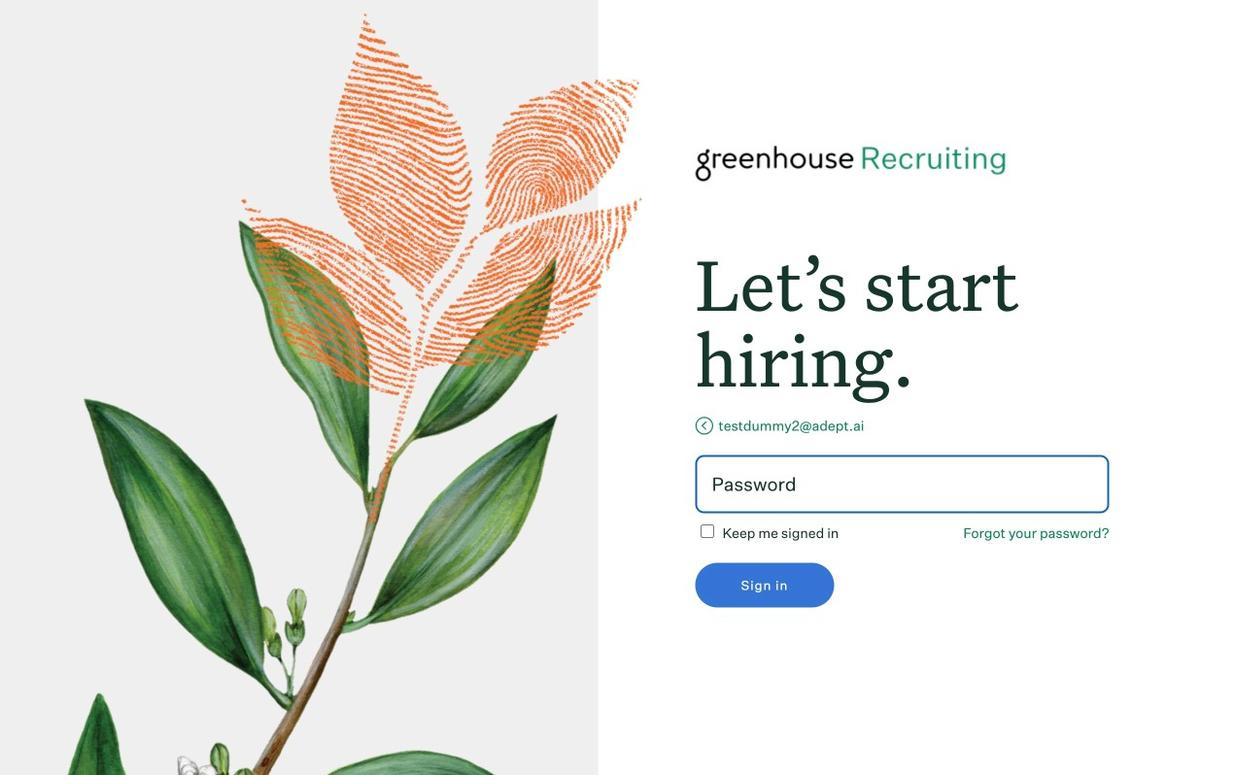 Task type: locate. For each thing, give the bounding box(es) containing it.
None checkbox
[[695, 525, 720, 538]]

Password password field
[[695, 455, 1110, 514]]



Task type: vqa. For each thing, say whether or not it's contained in the screenshot.
checkbox at the right bottom
yes



